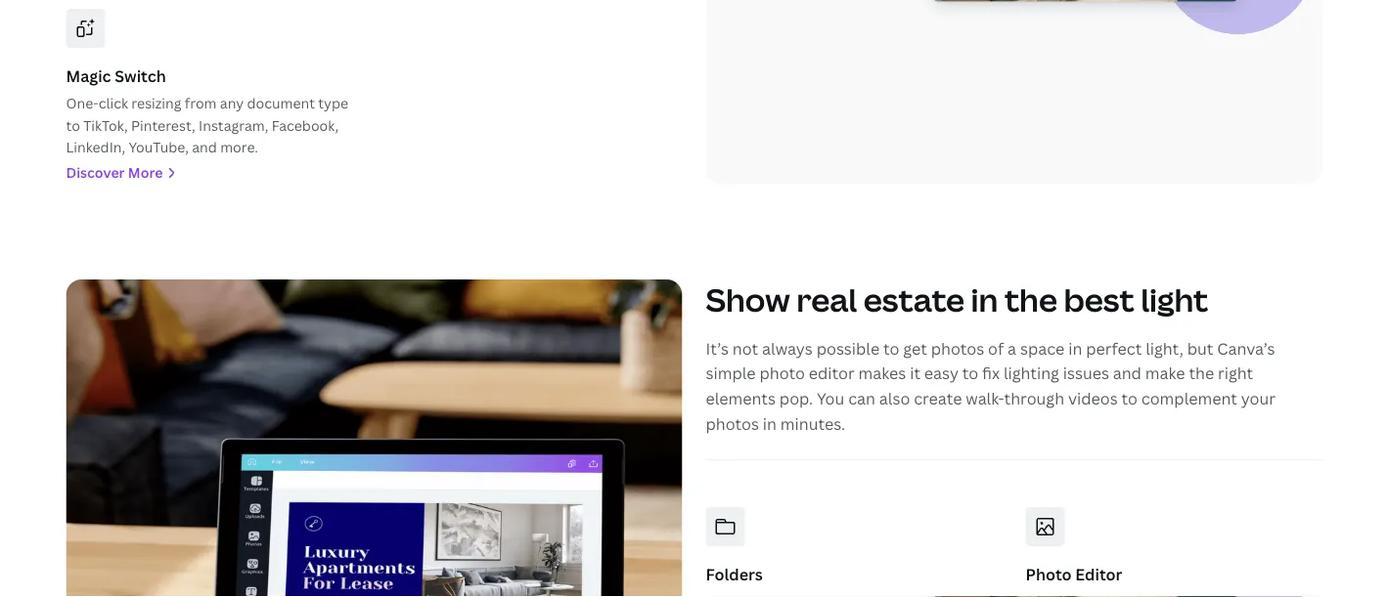 Task type: vqa. For each thing, say whether or not it's contained in the screenshot.
Edit
no



Task type: locate. For each thing, give the bounding box(es) containing it.
in down elements
[[763, 413, 777, 434]]

show real estate in the best light
[[706, 279, 1209, 321]]

and down perfect
[[1113, 363, 1142, 384]]

get
[[903, 338, 927, 359]]

2 vertical spatial in
[[763, 413, 777, 434]]

and inside it's not always possible to get photos of a space in perfect light, but canva's simple photo editor makes it easy to fix lighting issues and make the right elements pop. you can also create walk-through videos to complement your photos in minutes.
[[1113, 363, 1142, 384]]

0 vertical spatial photos
[[931, 338, 984, 359]]

create
[[914, 388, 962, 409]]

0 horizontal spatial and
[[192, 138, 217, 156]]

0 horizontal spatial the
[[1005, 279, 1058, 321]]

in up issues
[[1069, 338, 1082, 359]]

youtube,
[[129, 138, 189, 156]]

it's
[[706, 338, 729, 359]]

videos
[[1068, 388, 1118, 409]]

the up the space
[[1005, 279, 1058, 321]]

folders
[[706, 565, 763, 586]]

right
[[1218, 363, 1254, 384]]

in
[[971, 279, 998, 321], [1069, 338, 1082, 359], [763, 413, 777, 434]]

example of easy resizing across channels for real estate marketing image
[[706, 0, 1322, 184]]

resizing
[[131, 94, 181, 112]]

real estate presentation example from canva on desktop image
[[66, 280, 682, 598]]

you
[[817, 388, 845, 409]]

but
[[1187, 338, 1214, 359]]

and
[[192, 138, 217, 156], [1113, 363, 1142, 384]]

makes
[[859, 363, 906, 384]]

photos up easy
[[931, 338, 984, 359]]

0 horizontal spatial in
[[763, 413, 777, 434]]

0 vertical spatial in
[[971, 279, 998, 321]]

editor
[[809, 363, 855, 384]]

space
[[1020, 338, 1065, 359]]

photo
[[1026, 565, 1072, 586]]

light,
[[1146, 338, 1184, 359]]

the inside it's not always possible to get photos of a space in perfect light, but canva's simple photo editor makes it easy to fix lighting issues and make the right elements pop. you can also create walk-through videos to complement your photos in minutes.
[[1189, 363, 1214, 384]]

0 horizontal spatial photos
[[706, 413, 759, 434]]

2 horizontal spatial in
[[1069, 338, 1082, 359]]

photos down elements
[[706, 413, 759, 434]]

through
[[1004, 388, 1065, 409]]

the down but
[[1189, 363, 1214, 384]]

photos
[[931, 338, 984, 359], [706, 413, 759, 434]]

fix
[[982, 363, 1000, 384]]

possible
[[817, 338, 880, 359]]

it's not always possible to get photos of a space in perfect light, but canva's simple photo editor makes it easy to fix lighting issues and make the right elements pop. you can also create walk-through videos to complement your photos in minutes.
[[706, 338, 1276, 434]]

instagram,
[[199, 116, 268, 134]]

more
[[128, 164, 163, 182]]

in up of at the right of page
[[971, 279, 998, 321]]

to inside magic switch one-click resizing from any document type to tiktok, pinterest, instagram, facebook, linkedin, youtube, and more.
[[66, 116, 80, 134]]

1 horizontal spatial and
[[1113, 363, 1142, 384]]

pinterest,
[[131, 116, 195, 134]]

to down one-
[[66, 116, 80, 134]]

and up "discover more" link in the top of the page
[[192, 138, 217, 156]]

0 vertical spatial and
[[192, 138, 217, 156]]

photo
[[760, 363, 805, 384]]

1 vertical spatial the
[[1189, 363, 1214, 384]]

discover more
[[66, 164, 163, 182]]

1 vertical spatial and
[[1113, 363, 1142, 384]]

minutes.
[[781, 413, 845, 434]]

the
[[1005, 279, 1058, 321], [1189, 363, 1214, 384]]

discover more link
[[66, 162, 362, 184]]

magic switch one-click resizing from any document type to tiktok, pinterest, instagram, facebook, linkedin, youtube, and more.
[[66, 65, 348, 156]]

1 horizontal spatial in
[[971, 279, 998, 321]]

1 horizontal spatial the
[[1189, 363, 1214, 384]]

photo editor
[[1026, 565, 1123, 586]]

to
[[66, 116, 80, 134], [884, 338, 900, 359], [963, 363, 979, 384], [1122, 388, 1138, 409]]

document
[[247, 94, 315, 112]]



Task type: describe. For each thing, give the bounding box(es) containing it.
from
[[185, 94, 217, 112]]

click
[[99, 94, 128, 112]]

a
[[1008, 338, 1017, 359]]

and inside magic switch one-click resizing from any document type to tiktok, pinterest, instagram, facebook, linkedin, youtube, and more.
[[192, 138, 217, 156]]

it
[[910, 363, 921, 384]]

can
[[848, 388, 876, 409]]

tiktok,
[[83, 116, 128, 134]]

switch
[[115, 65, 166, 86]]

of
[[988, 338, 1004, 359]]

pop.
[[780, 388, 813, 409]]

estate
[[864, 279, 965, 321]]

discover
[[66, 164, 125, 182]]

lighting
[[1004, 363, 1059, 384]]

more.
[[220, 138, 258, 156]]

best
[[1064, 279, 1135, 321]]

issues
[[1063, 363, 1109, 384]]

perfect
[[1086, 338, 1142, 359]]

type
[[318, 94, 348, 112]]

simple
[[706, 363, 756, 384]]

0 vertical spatial the
[[1005, 279, 1058, 321]]

canva's
[[1217, 338, 1275, 359]]

real
[[797, 279, 857, 321]]

facebook,
[[272, 116, 339, 134]]

editor
[[1076, 565, 1123, 586]]

any
[[220, 94, 244, 112]]

light
[[1141, 279, 1209, 321]]

make
[[1145, 363, 1185, 384]]

also
[[879, 388, 910, 409]]

your
[[1241, 388, 1276, 409]]

to left get
[[884, 338, 900, 359]]

walk-
[[966, 388, 1004, 409]]

complement
[[1142, 388, 1238, 409]]

one-
[[66, 94, 99, 112]]

linkedin,
[[66, 138, 125, 156]]

elements
[[706, 388, 776, 409]]

1 vertical spatial photos
[[706, 413, 759, 434]]

to left fix
[[963, 363, 979, 384]]

always
[[762, 338, 813, 359]]

show
[[706, 279, 790, 321]]

magic
[[66, 65, 111, 86]]

not
[[733, 338, 758, 359]]

1 horizontal spatial photos
[[931, 338, 984, 359]]

to right videos
[[1122, 388, 1138, 409]]

easy
[[924, 363, 959, 384]]

1 vertical spatial in
[[1069, 338, 1082, 359]]



